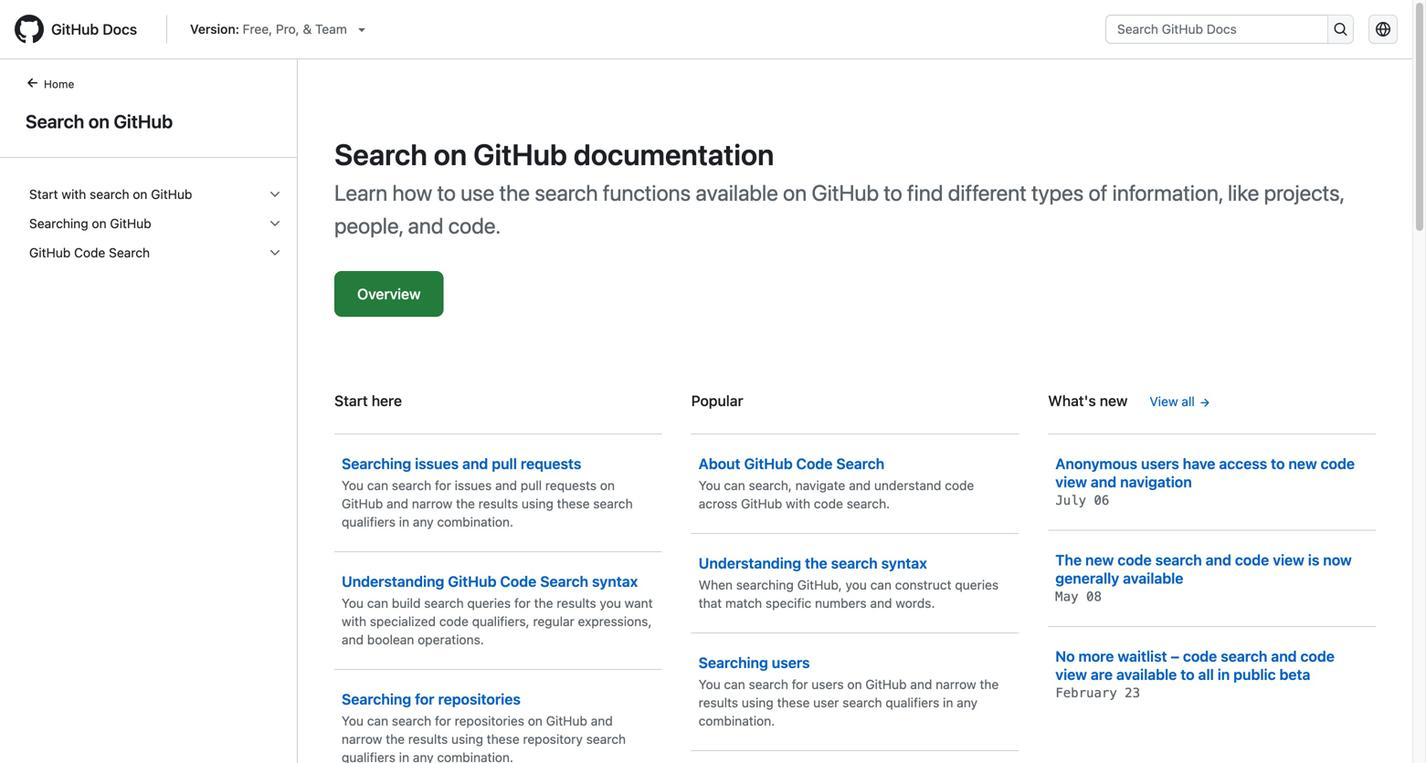 Task type: locate. For each thing, give the bounding box(es) containing it.
0 horizontal spatial these
[[487, 732, 520, 747]]

search on github element
[[0, 74, 298, 762]]

search,
[[749, 478, 792, 493]]

0 vertical spatial start
[[29, 187, 58, 202]]

you up numbers
[[846, 578, 867, 593]]

in inside the no more waitlist – code search and code view are available to all in public beta february 23
[[1218, 667, 1230, 684]]

searching
[[29, 216, 88, 231], [342, 455, 411, 473], [699, 655, 768, 672], [342, 691, 411, 709]]

the new code search and code view is now generally available may 08
[[1056, 552, 1352, 605]]

1 horizontal spatial code
[[500, 573, 537, 591]]

1 sc 9kayk9 0 image from the top
[[268, 217, 282, 231]]

understanding up searching
[[699, 555, 801, 572]]

1 vertical spatial these
[[777, 696, 810, 711]]

you inside about github code search you can search, navigate and understand code across github with code search.
[[699, 478, 721, 493]]

available for the
[[1123, 570, 1184, 588]]

start inside dropdown button
[[29, 187, 58, 202]]

narrow
[[412, 497, 453, 512], [936, 678, 976, 693], [342, 732, 382, 747]]

understanding for understanding the search syntax
[[699, 555, 801, 572]]

0 horizontal spatial start
[[29, 187, 58, 202]]

can down the boolean
[[367, 714, 388, 729]]

can left construct
[[870, 578, 892, 593]]

searching inside searching issues and pull requests you can search for issues and pull requests on github and narrow the results using these search qualifiers in any combination.
[[342, 455, 411, 473]]

1 vertical spatial code
[[796, 455, 833, 473]]

searching for for
[[342, 691, 411, 709]]

july
[[1056, 493, 1086, 508]]

new for the new code search and code view is now generally available may 08
[[1086, 552, 1114, 569]]

syntax inside understanding github code search syntax you can build search queries for the results you want with specialized code qualifiers, regular expressions, and boolean operations.
[[592, 573, 638, 591]]

understanding inside understanding the search syntax when searching github, you can construct queries that match specific numbers and words.
[[699, 555, 801, 572]]

code up navigate
[[796, 455, 833, 473]]

0 vertical spatial queries
[[955, 578, 999, 593]]

1 vertical spatial narrow
[[936, 678, 976, 693]]

new right what's
[[1100, 392, 1128, 410]]

1 horizontal spatial narrow
[[412, 497, 453, 512]]

can up across
[[724, 478, 745, 493]]

searching down match
[[699, 655, 768, 672]]

1 vertical spatial you
[[600, 596, 621, 611]]

search
[[535, 180, 598, 206], [90, 187, 129, 202], [392, 478, 431, 493], [593, 497, 633, 512], [1156, 552, 1202, 569], [831, 555, 878, 572], [424, 596, 464, 611], [1221, 648, 1268, 666], [749, 678, 788, 693], [843, 696, 882, 711], [392, 714, 431, 729], [586, 732, 626, 747]]

july 06 element
[[1056, 493, 1110, 508]]

0 vertical spatial users
[[1141, 455, 1179, 473]]

1 horizontal spatial all
[[1198, 667, 1214, 684]]

qualifiers
[[342, 515, 396, 530], [886, 696, 940, 711], [342, 751, 396, 764]]

search inside the no more waitlist – code search and code view are available to all in public beta february 23
[[1221, 648, 1268, 666]]

all left public
[[1198, 667, 1214, 684]]

to
[[437, 180, 456, 206], [884, 180, 903, 206], [1271, 455, 1285, 473], [1181, 667, 1195, 684]]

find
[[907, 180, 943, 206]]

with down navigate
[[786, 497, 811, 512]]

sc 9kayk9 0 image for github
[[268, 217, 282, 231]]

view left is
[[1273, 552, 1305, 569]]

Search GitHub Docs search field
[[1107, 16, 1328, 43]]

search down searching on github dropdown button
[[109, 245, 150, 260]]

you
[[846, 578, 867, 593], [600, 596, 621, 611]]

and
[[408, 213, 444, 238], [462, 455, 488, 473], [1091, 474, 1117, 491], [495, 478, 517, 493], [849, 478, 871, 493], [387, 497, 409, 512], [1206, 552, 1232, 569], [870, 596, 892, 611], [342, 633, 364, 648], [1271, 648, 1297, 666], [910, 678, 932, 693], [591, 714, 613, 729]]

can inside understanding the search syntax when searching github, you can construct queries that match specific numbers and words.
[[870, 578, 892, 593]]

search image
[[1334, 22, 1348, 37]]

anonymous
[[1056, 455, 1138, 473]]

available down the documentation
[[696, 180, 778, 206]]

understanding for understanding github code search syntax
[[342, 573, 444, 591]]

the inside searching issues and pull requests you can search for issues and pull requests on github and narrow the results using these search qualifiers in any combination.
[[456, 497, 475, 512]]

in inside the searching for repositories you can search for repositories on github and narrow the results using these repository search qualifiers in any combination.
[[399, 751, 409, 764]]

0 vertical spatial available
[[696, 180, 778, 206]]

new inside the new code search and code view is now generally available may 08
[[1086, 552, 1114, 569]]

1 horizontal spatial syntax
[[881, 555, 927, 572]]

searching up github code search
[[29, 216, 88, 231]]

issues
[[415, 455, 459, 473], [455, 478, 492, 493]]

search inside understanding the search syntax when searching github, you can construct queries that match specific numbers and words.
[[831, 555, 878, 572]]

0 horizontal spatial users
[[772, 655, 810, 672]]

0 horizontal spatial all
[[1182, 394, 1195, 409]]

for
[[435, 478, 451, 493], [514, 596, 531, 611], [792, 678, 808, 693], [415, 691, 435, 709], [435, 714, 451, 729]]

with inside understanding github code search syntax you can build search queries for the results you want with specialized code qualifiers, regular expressions, and boolean operations.
[[342, 614, 366, 630]]

available inside the new code search and code view is now generally available may 08
[[1123, 570, 1184, 588]]

queries right construct
[[955, 578, 999, 593]]

start for start with search on github
[[29, 187, 58, 202]]

numbers
[[815, 596, 867, 611]]

0 horizontal spatial syntax
[[592, 573, 638, 591]]

1 vertical spatial combination.
[[699, 714, 775, 729]]

to inside the no more waitlist – code search and code view are available to all in public beta february 23
[[1181, 667, 1195, 684]]

view all link
[[1150, 392, 1211, 412]]

all right view
[[1182, 394, 1195, 409]]

understanding
[[699, 555, 801, 572], [342, 573, 444, 591]]

search up regular
[[540, 573, 589, 591]]

search inside dropdown button
[[90, 187, 129, 202]]

0 vertical spatial narrow
[[412, 497, 453, 512]]

search inside dropdown button
[[109, 245, 150, 260]]

users up user
[[812, 678, 844, 693]]

search up learn
[[334, 137, 428, 172]]

2 horizontal spatial with
[[786, 497, 811, 512]]

1 horizontal spatial start
[[334, 392, 368, 410]]

searching inside the searching for repositories you can search for repositories on github and narrow the results using these repository search qualifiers in any combination.
[[342, 691, 411, 709]]

on inside the searching for repositories you can search for repositories on github and narrow the results using these repository search qualifiers in any combination.
[[528, 714, 543, 729]]

searching inside searching users you can search for users on github and narrow the results using these user search qualifiers in any combination.
[[699, 655, 768, 672]]

0 vertical spatial requests
[[521, 455, 581, 473]]

users down specific
[[772, 655, 810, 672]]

with
[[62, 187, 86, 202], [786, 497, 811, 512], [342, 614, 366, 630]]

view
[[1056, 474, 1087, 491], [1273, 552, 1305, 569], [1056, 667, 1087, 684]]

all
[[1182, 394, 1195, 409], [1198, 667, 1214, 684]]

searching for issues
[[342, 455, 411, 473]]

–
[[1171, 648, 1180, 666]]

sc 9kayk9 0 image inside searching on github dropdown button
[[268, 217, 282, 231]]

start with search on github button
[[22, 180, 290, 209]]

sc 9kayk9 0 image for search
[[268, 246, 282, 260]]

available inside the no more waitlist – code search and code view are available to all in public beta february 23
[[1117, 667, 1177, 684]]

searching down the boolean
[[342, 691, 411, 709]]

0 vertical spatial any
[[413, 515, 434, 530]]

view down the no at the right bottom
[[1056, 667, 1087, 684]]

0 vertical spatial combination.
[[437, 515, 514, 530]]

1 vertical spatial users
[[772, 655, 810, 672]]

understanding up build
[[342, 573, 444, 591]]

results
[[479, 497, 518, 512], [557, 596, 596, 611], [699, 696, 738, 711], [408, 732, 448, 747]]

to left public
[[1181, 667, 1195, 684]]

you up expressions,
[[600, 596, 621, 611]]

github,
[[797, 578, 842, 593]]

1 vertical spatial using
[[742, 696, 774, 711]]

1 vertical spatial queries
[[467, 596, 511, 611]]

1 horizontal spatial these
[[557, 497, 590, 512]]

1 horizontal spatial you
[[846, 578, 867, 593]]

1 vertical spatial all
[[1198, 667, 1214, 684]]

0 horizontal spatial pull
[[492, 455, 517, 473]]

1 vertical spatial start
[[334, 392, 368, 410]]

github docs
[[51, 21, 137, 38]]

february 23 element
[[1056, 686, 1140, 701]]

2 vertical spatial with
[[342, 614, 366, 630]]

understanding the search syntax when searching github, you can construct queries that match specific numbers and words.
[[699, 555, 999, 611]]

1 horizontal spatial queries
[[955, 578, 999, 593]]

with up searching on github
[[62, 187, 86, 202]]

code up qualifiers,
[[500, 573, 537, 591]]

sc 9kayk9 0 image
[[268, 217, 282, 231], [268, 246, 282, 260]]

0 vertical spatial code
[[74, 245, 105, 260]]

0 vertical spatial understanding
[[699, 555, 801, 572]]

2 vertical spatial narrow
[[342, 732, 382, 747]]

&
[[303, 21, 312, 37]]

1 vertical spatial with
[[786, 497, 811, 512]]

syntax up want
[[592, 573, 638, 591]]

2 vertical spatial users
[[812, 678, 844, 693]]

on inside dropdown button
[[92, 216, 107, 231]]

github
[[51, 21, 99, 38], [114, 111, 173, 132], [473, 137, 567, 172], [812, 180, 879, 206], [151, 187, 192, 202], [110, 216, 151, 231], [29, 245, 71, 260], [744, 455, 793, 473], [342, 497, 383, 512], [741, 497, 782, 512], [448, 573, 497, 591], [866, 678, 907, 693], [546, 714, 587, 729]]

the inside understanding github code search syntax you can build search queries for the results you want with specialized code qualifiers, regular expressions, and boolean operations.
[[534, 596, 553, 611]]

start
[[29, 187, 58, 202], [334, 392, 368, 410]]

1 vertical spatial new
[[1289, 455, 1317, 473]]

available inside search on github documentation learn how to use the search functions available on github to find different types of information, like projects, people, and code.
[[696, 180, 778, 206]]

for inside searching issues and pull requests you can search for issues and pull requests on github and narrow the results using these search qualifiers in any combination.
[[435, 478, 451, 493]]

github inside dropdown button
[[110, 216, 151, 231]]

github inside searching issues and pull requests you can search for issues and pull requests on github and narrow the results using these search qualifiers in any combination.
[[342, 497, 383, 512]]

0 vertical spatial with
[[62, 187, 86, 202]]

version: free, pro, & team
[[190, 21, 347, 37]]

here
[[372, 392, 402, 410]]

code inside about github code search you can search, navigate and understand code across github with code search.
[[796, 455, 833, 473]]

overview
[[357, 286, 421, 303]]

waitlist
[[1118, 648, 1167, 666]]

2 vertical spatial new
[[1086, 552, 1114, 569]]

and inside the new code search and code view is now generally available may 08
[[1206, 552, 1232, 569]]

using
[[522, 497, 554, 512], [742, 696, 774, 711], [451, 732, 483, 747]]

github inside understanding github code search syntax you can build search queries for the results you want with specialized code qualifiers, regular expressions, and boolean operations.
[[448, 573, 497, 591]]

0 horizontal spatial understanding
[[342, 573, 444, 591]]

syntax up construct
[[881, 555, 927, 572]]

2 vertical spatial combination.
[[437, 751, 514, 764]]

repositories down operations. at the left bottom of page
[[438, 691, 521, 709]]

search inside about github code search you can search, navigate and understand code across github with code search.
[[836, 455, 885, 473]]

can down match
[[724, 678, 745, 693]]

searching on github button
[[22, 209, 290, 238]]

the inside the searching for repositories you can search for repositories on github and narrow the results using these repository search qualifiers in any combination.
[[386, 732, 405, 747]]

home link
[[18, 76, 104, 94]]

using inside the searching for repositories you can search for repositories on github and narrow the results using these repository search qualifiers in any combination.
[[451, 732, 483, 747]]

on inside searching issues and pull requests you can search for issues and pull requests on github and narrow the results using these search qualifiers in any combination.
[[600, 478, 615, 493]]

2 vertical spatial these
[[487, 732, 520, 747]]

1 vertical spatial pull
[[521, 478, 542, 493]]

0 vertical spatial view
[[1056, 474, 1087, 491]]

None search field
[[1106, 15, 1354, 44]]

about
[[699, 455, 741, 473]]

available right generally
[[1123, 570, 1184, 588]]

23
[[1125, 686, 1140, 701]]

can inside searching users you can search for users on github and narrow the results using these user search qualifiers in any combination.
[[724, 678, 745, 693]]

view up july
[[1056, 474, 1087, 491]]

repositories
[[438, 691, 521, 709], [455, 714, 524, 729]]

search inside understanding github code search syntax you can build search queries for the results you want with specialized code qualifiers, regular expressions, and boolean operations.
[[424, 596, 464, 611]]

0 vertical spatial syntax
[[881, 555, 927, 572]]

requests
[[521, 455, 581, 473], [545, 478, 597, 493]]

0 horizontal spatial using
[[451, 732, 483, 747]]

0 vertical spatial qualifiers
[[342, 515, 396, 530]]

1 vertical spatial any
[[957, 696, 978, 711]]

view inside the no more waitlist – code search and code view are available to all in public beta february 23
[[1056, 667, 1087, 684]]

users up the navigation
[[1141, 455, 1179, 473]]

and inside understanding github code search syntax you can build search queries for the results you want with specialized code qualifiers, regular expressions, and boolean operations.
[[342, 633, 364, 648]]

in
[[399, 515, 409, 530], [1218, 667, 1230, 684], [943, 696, 953, 711], [399, 751, 409, 764]]

search up search.
[[836, 455, 885, 473]]

search down home link
[[26, 111, 84, 132]]

code for understanding github code search syntax
[[500, 573, 537, 591]]

code down searching on github
[[74, 245, 105, 260]]

2 vertical spatial code
[[500, 573, 537, 591]]

code inside anonymous users have access to new code view and navigation july 06
[[1321, 455, 1355, 473]]

about github code search you can search, navigate and understand code across github with code search.
[[699, 455, 974, 512]]

2 horizontal spatial using
[[742, 696, 774, 711]]

2 horizontal spatial users
[[1141, 455, 1179, 473]]

triangle down image
[[354, 22, 369, 37]]

and inside search on github documentation learn how to use the search functions available on github to find different types of information, like projects, people, and code.
[[408, 213, 444, 238]]

1 horizontal spatial with
[[342, 614, 366, 630]]

understanding inside understanding github code search syntax you can build search queries for the results you want with specialized code qualifiers, regular expressions, and boolean operations.
[[342, 573, 444, 591]]

0 horizontal spatial you
[[600, 596, 621, 611]]

new up generally
[[1086, 552, 1114, 569]]

1 vertical spatial qualifiers
[[886, 696, 940, 711]]

2 horizontal spatial code
[[796, 455, 833, 473]]

0 vertical spatial new
[[1100, 392, 1128, 410]]

searching inside dropdown button
[[29, 216, 88, 231]]

code for about github code search
[[796, 455, 833, 473]]

sc 9kayk9 0 image
[[268, 187, 282, 202]]

0 horizontal spatial code
[[74, 245, 105, 260]]

1 vertical spatial syntax
[[592, 573, 638, 591]]

2 vertical spatial qualifiers
[[342, 751, 396, 764]]

1 vertical spatial sc 9kayk9 0 image
[[268, 246, 282, 260]]

1 horizontal spatial understanding
[[699, 555, 801, 572]]

2 vertical spatial using
[[451, 732, 483, 747]]

public
[[1234, 667, 1276, 684]]

available down waitlist
[[1117, 667, 1177, 684]]

any
[[413, 515, 434, 530], [957, 696, 978, 711], [413, 751, 434, 764]]

new for what's new
[[1100, 392, 1128, 410]]

on inside searching users you can search for users on github and narrow the results using these user search qualifiers in any combination.
[[847, 678, 862, 693]]

0 horizontal spatial narrow
[[342, 732, 382, 747]]

sc 9kayk9 0 image inside github code search dropdown button
[[268, 246, 282, 260]]

you inside searching users you can search for users on github and narrow the results using these user search qualifiers in any combination.
[[699, 678, 721, 693]]

queries up qualifiers,
[[467, 596, 511, 611]]

start up searching on github
[[29, 187, 58, 202]]

beta
[[1280, 667, 1311, 684]]

new
[[1100, 392, 1128, 410], [1289, 455, 1317, 473], [1086, 552, 1114, 569]]

searching down start here
[[342, 455, 411, 473]]

code
[[1321, 455, 1355, 473], [945, 478, 974, 493], [814, 497, 843, 512], [1118, 552, 1152, 569], [1235, 552, 1269, 569], [439, 614, 469, 630], [1183, 648, 1217, 666], [1301, 648, 1335, 666]]

qualifiers inside searching users you can search for users on github and narrow the results using these user search qualifiers in any combination.
[[886, 696, 940, 711]]

the inside understanding the search syntax when searching github, you can construct queries that match specific numbers and words.
[[805, 555, 828, 572]]

06
[[1094, 493, 1110, 508]]

0 vertical spatial you
[[846, 578, 867, 593]]

can down here
[[367, 478, 388, 493]]

you inside searching issues and pull requests you can search for issues and pull requests on github and narrow the results using these search qualifiers in any combination.
[[342, 478, 364, 493]]

may
[[1056, 590, 1079, 605]]

user
[[813, 696, 839, 711]]

specific
[[766, 596, 812, 611]]

2 vertical spatial view
[[1056, 667, 1087, 684]]

0 horizontal spatial queries
[[467, 596, 511, 611]]

start left here
[[334, 392, 368, 410]]

to right access
[[1271, 455, 1285, 473]]

0 vertical spatial sc 9kayk9 0 image
[[268, 217, 282, 231]]

new right access
[[1289, 455, 1317, 473]]

combination.
[[437, 515, 514, 530], [699, 714, 775, 729], [437, 751, 514, 764]]

2 vertical spatial any
[[413, 751, 434, 764]]

repositories up repository
[[455, 714, 524, 729]]

can inside understanding github code search syntax you can build search queries for the results you want with specialized code qualifiers, regular expressions, and boolean operations.
[[367, 596, 388, 611]]

you
[[342, 478, 364, 493], [699, 478, 721, 493], [342, 596, 364, 611], [699, 678, 721, 693], [342, 714, 364, 729]]

with left specialized
[[342, 614, 366, 630]]

0 horizontal spatial with
[[62, 187, 86, 202]]

on inside 'link'
[[88, 111, 110, 132]]

repository
[[523, 732, 583, 747]]

and inside searching users you can search for users on github and narrow the results using these user search qualifiers in any combination.
[[910, 678, 932, 693]]

users for anonymous
[[1141, 455, 1179, 473]]

0 vertical spatial these
[[557, 497, 590, 512]]

github inside searching users you can search for users on github and narrow the results using these user search qualifiers in any combination.
[[866, 678, 907, 693]]

2 vertical spatial available
[[1117, 667, 1177, 684]]

2 horizontal spatial these
[[777, 696, 810, 711]]

search on github link
[[22, 108, 275, 135]]

search
[[26, 111, 84, 132], [334, 137, 428, 172], [109, 245, 150, 260], [836, 455, 885, 473], [540, 573, 589, 591]]

can left build
[[367, 596, 388, 611]]

can
[[367, 478, 388, 493], [724, 478, 745, 493], [870, 578, 892, 593], [367, 596, 388, 611], [724, 678, 745, 693], [367, 714, 388, 729]]

1 vertical spatial view
[[1273, 552, 1305, 569]]

1 vertical spatial understanding
[[342, 573, 444, 591]]

to inside anonymous users have access to new code view and navigation july 06
[[1271, 455, 1285, 473]]

2 horizontal spatial narrow
[[936, 678, 976, 693]]

searching for repositories you can search for repositories on github and narrow the results using these repository search qualifiers in any combination.
[[342, 691, 626, 764]]

1 vertical spatial available
[[1123, 570, 1184, 588]]

version:
[[190, 21, 239, 37]]

0 vertical spatial pull
[[492, 455, 517, 473]]

2 sc 9kayk9 0 image from the top
[[268, 246, 282, 260]]

1 horizontal spatial using
[[522, 497, 554, 512]]

0 vertical spatial using
[[522, 497, 554, 512]]



Task type: vqa. For each thing, say whether or not it's contained in the screenshot.


Task type: describe. For each thing, give the bounding box(es) containing it.
results inside searching issues and pull requests you can search for issues and pull requests on github and narrow the results using these search qualifiers in any combination.
[[479, 497, 518, 512]]

projects,
[[1264, 180, 1344, 206]]

that
[[699, 596, 722, 611]]

what's new
[[1048, 392, 1128, 410]]

narrow inside searching users you can search for users on github and narrow the results using these user search qualifiers in any combination.
[[936, 678, 976, 693]]

view all
[[1150, 394, 1195, 409]]

for inside understanding github code search syntax you can build search queries for the results you want with specialized code qualifiers, regular expressions, and boolean operations.
[[514, 596, 531, 611]]

and inside about github code search you can search, navigate and understand code across github with code search.
[[849, 478, 871, 493]]

1 vertical spatial issues
[[455, 478, 492, 493]]

the inside searching users you can search for users on github and narrow the results using these user search qualifiers in any combination.
[[980, 678, 999, 693]]

home
[[44, 78, 74, 90]]

in inside searching users you can search for users on github and narrow the results using these user search qualifiers in any combination.
[[943, 696, 953, 711]]

search inside the new code search and code view is now generally available may 08
[[1156, 552, 1202, 569]]

qualifiers inside the searching for repositories you can search for repositories on github and narrow the results using these repository search qualifiers in any combination.
[[342, 751, 396, 764]]

types
[[1032, 180, 1084, 206]]

github code search
[[29, 245, 150, 260]]

docs
[[103, 21, 137, 38]]

understanding github code search syntax you can build search queries for the results you want with specialized code qualifiers, regular expressions, and boolean operations.
[[342, 573, 653, 648]]

search inside search on github documentation learn how to use the search functions available on github to find different types of information, like projects, people, and code.
[[535, 180, 598, 206]]

select language: current language is english image
[[1376, 22, 1391, 37]]

github inside the searching for repositories you can search for repositories on github and narrow the results using these repository search qualifiers in any combination.
[[546, 714, 587, 729]]

access
[[1219, 455, 1267, 473]]

of
[[1089, 180, 1108, 206]]

github docs link
[[15, 15, 152, 44]]

build
[[392, 596, 421, 611]]

using inside searching users you can search for users on github and narrow the results using these user search qualifiers in any combination.
[[742, 696, 774, 711]]

view inside the new code search and code view is now generally available may 08
[[1273, 552, 1305, 569]]

to left find
[[884, 180, 903, 206]]

new inside anonymous users have access to new code view and navigation july 06
[[1289, 455, 1317, 473]]

using inside searching issues and pull requests you can search for issues and pull requests on github and narrow the results using these search qualifiers in any combination.
[[522, 497, 554, 512]]

across
[[699, 497, 738, 512]]

with inside about github code search you can search, navigate and understand code across github with code search.
[[786, 497, 811, 512]]

1 horizontal spatial pull
[[521, 478, 542, 493]]

understand
[[874, 478, 942, 493]]

results inside searching users you can search for users on github and narrow the results using these user search qualifiers in any combination.
[[699, 696, 738, 711]]

you inside understanding the search syntax when searching github, you can construct queries that match specific numbers and words.
[[846, 578, 867, 593]]

these inside the searching for repositories you can search for repositories on github and narrow the results using these repository search qualifiers in any combination.
[[487, 732, 520, 747]]

combination. inside the searching for repositories you can search for repositories on github and narrow the results using these repository search qualifiers in any combination.
[[437, 751, 514, 764]]

match
[[725, 596, 762, 611]]

can inside searching issues and pull requests you can search for issues and pull requests on github and narrow the results using these search qualifiers in any combination.
[[367, 478, 388, 493]]

code.
[[448, 213, 501, 238]]

view
[[1150, 394, 1178, 409]]

functions
[[603, 180, 691, 206]]

results inside the searching for repositories you can search for repositories on github and narrow the results using these repository search qualifiers in any combination.
[[408, 732, 448, 747]]

search.
[[847, 497, 890, 512]]

search inside understanding github code search syntax you can build search queries for the results you want with specialized code qualifiers, regular expressions, and boolean operations.
[[540, 573, 589, 591]]

queries inside understanding github code search syntax you can build search queries for the results you want with specialized code qualifiers, regular expressions, and boolean operations.
[[467, 596, 511, 611]]

use
[[461, 180, 495, 206]]

searching on github
[[29, 216, 151, 231]]

in inside searching issues and pull requests you can search for issues and pull requests on github and narrow the results using these search qualifiers in any combination.
[[399, 515, 409, 530]]

searching issues and pull requests you can search for issues and pull requests on github and narrow the results using these search qualifiers in any combination.
[[342, 455, 633, 530]]

and inside anonymous users have access to new code view and navigation july 06
[[1091, 474, 1117, 491]]

start with search on github
[[29, 187, 192, 202]]

pro,
[[276, 21, 299, 37]]

on inside dropdown button
[[133, 187, 147, 202]]

narrow inside searching issues and pull requests you can search for issues and pull requests on github and narrow the results using these search qualifiers in any combination.
[[412, 497, 453, 512]]

generally
[[1056, 570, 1120, 588]]

may 08 element
[[1056, 590, 1102, 605]]

and inside understanding the search syntax when searching github, you can construct queries that match specific numbers and words.
[[870, 596, 892, 611]]

now
[[1323, 552, 1352, 569]]

and inside the no more waitlist – code search and code view are available to all in public beta february 23
[[1271, 648, 1297, 666]]

syntax inside understanding the search syntax when searching github, you can construct queries that match specific numbers and words.
[[881, 555, 927, 572]]

1 horizontal spatial users
[[812, 678, 844, 693]]

no
[[1056, 648, 1075, 666]]

words.
[[896, 596, 935, 611]]

you inside the searching for repositories you can search for repositories on github and narrow the results using these repository search qualifiers in any combination.
[[342, 714, 364, 729]]

search inside search on github documentation learn how to use the search functions available on github to find different types of information, like projects, people, and code.
[[334, 137, 428, 172]]

information,
[[1113, 180, 1223, 206]]

searching
[[736, 578, 794, 593]]

code inside understanding github code search syntax you can build search queries for the results you want with specialized code qualifiers, regular expressions, and boolean operations.
[[439, 614, 469, 630]]

when
[[699, 578, 733, 593]]

anonymous users have access to new code view and navigation july 06
[[1056, 455, 1355, 508]]

have
[[1183, 455, 1216, 473]]

view inside anonymous users have access to new code view and navigation july 06
[[1056, 474, 1087, 491]]

more
[[1079, 648, 1114, 666]]

popular
[[691, 392, 743, 410]]

navigate
[[796, 478, 846, 493]]

can inside about github code search you can search, navigate and understand code across github with code search.
[[724, 478, 745, 493]]

different
[[948, 180, 1027, 206]]

narrow inside the searching for repositories you can search for repositories on github and narrow the results using these repository search qualifiers in any combination.
[[342, 732, 382, 747]]

navigation
[[1120, 474, 1192, 491]]

github inside 'link'
[[114, 111, 173, 132]]

search inside 'link'
[[26, 111, 84, 132]]

qualifiers inside searching issues and pull requests you can search for issues and pull requests on github and narrow the results using these search qualifiers in any combination.
[[342, 515, 396, 530]]

queries inside understanding the search syntax when searching github, you can construct queries that match specific numbers and words.
[[955, 578, 999, 593]]

combination. inside searching users you can search for users on github and narrow the results using these user search qualifiers in any combination.
[[699, 714, 775, 729]]

and inside the searching for repositories you can search for repositories on github and narrow the results using these repository search qualifiers in any combination.
[[591, 714, 613, 729]]

combination. inside searching issues and pull requests you can search for issues and pull requests on github and narrow the results using these search qualifiers in any combination.
[[437, 515, 514, 530]]

start here
[[334, 392, 402, 410]]

want
[[625, 596, 653, 611]]

team
[[315, 21, 347, 37]]

regular
[[533, 614, 575, 630]]

results inside understanding github code search syntax you can build search queries for the results you want with specialized code qualifiers, regular expressions, and boolean operations.
[[557, 596, 596, 611]]

like
[[1228, 180, 1259, 206]]

february
[[1056, 686, 1117, 701]]

08
[[1086, 590, 1102, 605]]

learn
[[334, 180, 388, 206]]

1 vertical spatial requests
[[545, 478, 597, 493]]

these inside searching users you can search for users on github and narrow the results using these user search qualifiers in any combination.
[[777, 696, 810, 711]]

operations.
[[418, 633, 484, 648]]

0 vertical spatial issues
[[415, 455, 459, 473]]

1 vertical spatial repositories
[[455, 714, 524, 729]]

for inside searching users you can search for users on github and narrow the results using these user search qualifiers in any combination.
[[792, 678, 808, 693]]

the
[[1056, 552, 1082, 569]]

start for start here
[[334, 392, 368, 410]]

0 vertical spatial repositories
[[438, 691, 521, 709]]

overview link
[[334, 271, 444, 317]]

what's
[[1048, 392, 1096, 410]]

all inside the no more waitlist – code search and code view are available to all in public beta february 23
[[1198, 667, 1214, 684]]

to left "use"
[[437, 180, 456, 206]]

you inside understanding github code search syntax you can build search queries for the results you want with specialized code qualifiers, regular expressions, and boolean operations.
[[600, 596, 621, 611]]

can inside the searching for repositories you can search for repositories on github and narrow the results using these repository search qualifiers in any combination.
[[367, 714, 388, 729]]

code inside dropdown button
[[74, 245, 105, 260]]

search on github
[[26, 111, 173, 132]]

any inside the searching for repositories you can search for repositories on github and narrow the results using these repository search qualifiers in any combination.
[[413, 751, 434, 764]]

any inside searching issues and pull requests you can search for issues and pull requests on github and narrow the results using these search qualifiers in any combination.
[[413, 515, 434, 530]]

searching users you can search for users on github and narrow the results using these user search qualifiers in any combination.
[[699, 655, 999, 729]]

are
[[1091, 667, 1113, 684]]

the inside search on github documentation learn how to use the search functions available on github to find different types of information, like projects, people, and code.
[[499, 180, 530, 206]]

with inside dropdown button
[[62, 187, 86, 202]]

these inside searching issues and pull requests you can search for issues and pull requests on github and narrow the results using these search qualifiers in any combination.
[[557, 497, 590, 512]]

expressions,
[[578, 614, 652, 630]]

free,
[[243, 21, 272, 37]]

any inside searching users you can search for users on github and narrow the results using these user search qualifiers in any combination.
[[957, 696, 978, 711]]

qualifiers,
[[472, 614, 530, 630]]

boolean
[[367, 633, 414, 648]]

search on github documentation learn how to use the search functions available on github to find different types of information, like projects, people, and code.
[[334, 137, 1344, 238]]

construct
[[895, 578, 952, 593]]

searching for on
[[29, 216, 88, 231]]

specialized
[[370, 614, 436, 630]]

you inside understanding github code search syntax you can build search queries for the results you want with specialized code qualifiers, regular expressions, and boolean operations.
[[342, 596, 364, 611]]

searching for users
[[699, 655, 768, 672]]

how
[[392, 180, 432, 206]]

no more waitlist – code search and code view are available to all in public beta february 23
[[1056, 648, 1335, 701]]

github code search button
[[22, 238, 290, 268]]

is
[[1308, 552, 1320, 569]]

people,
[[334, 213, 403, 238]]

users for searching
[[772, 655, 810, 672]]

documentation
[[574, 137, 774, 172]]

0 vertical spatial all
[[1182, 394, 1195, 409]]

available for no
[[1117, 667, 1177, 684]]



